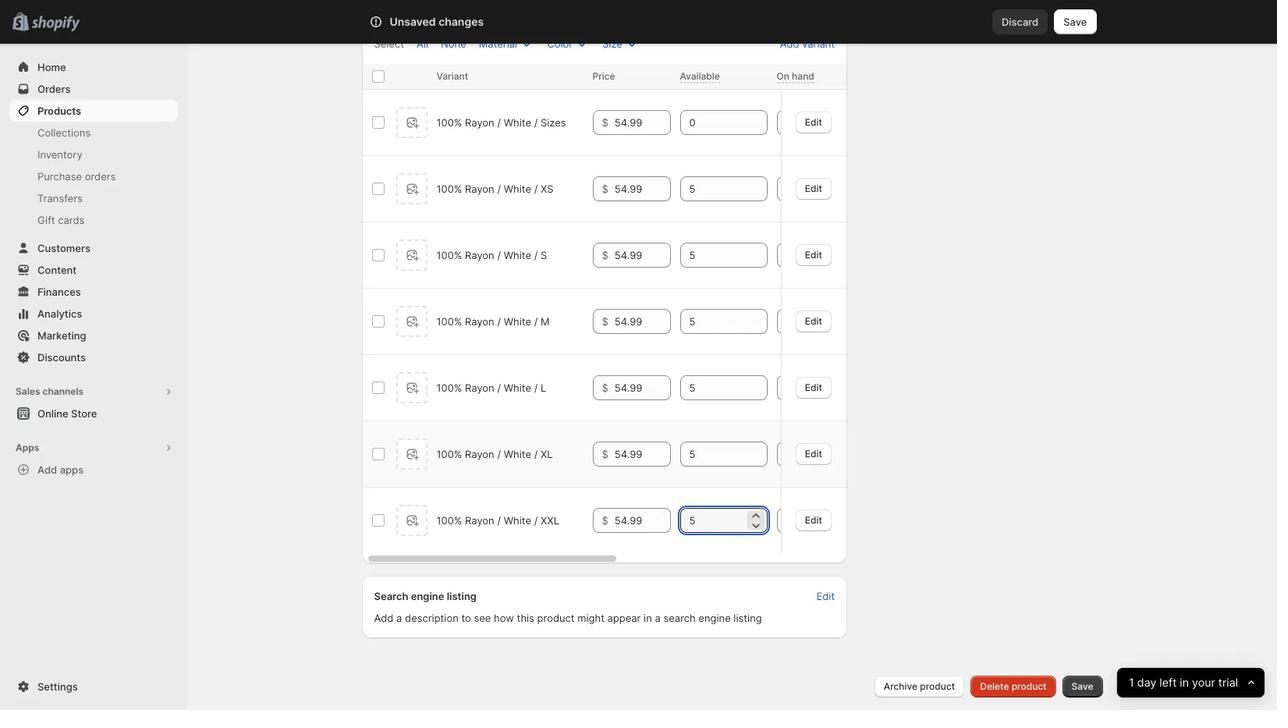 Task type: describe. For each thing, give the bounding box(es) containing it.
100% rayon / white / xl
[[437, 448, 553, 461]]

shopify image
[[31, 16, 80, 32]]

add variant button
[[771, 31, 844, 57]]

select
[[374, 38, 404, 50]]

collections
[[37, 126, 91, 139]]

rayon for 100% rayon / white / xs
[[465, 183, 495, 195]]

$ for 100% rayon / white / s
[[602, 249, 609, 262]]

apps button
[[9, 437, 178, 459]]

100% for 100% rayon / white / xs
[[437, 183, 462, 195]]

color
[[547, 38, 573, 50]]

see
[[474, 612, 491, 625]]

customers
[[37, 242, 90, 254]]

settings
[[37, 680, 78, 693]]

edit for m
[[805, 315, 823, 327]]

product for archive product
[[920, 681, 955, 692]]

price
[[593, 70, 615, 82]]

gift
[[37, 214, 55, 226]]

l
[[541, 382, 546, 394]]

content link
[[9, 259, 178, 281]]

0 horizontal spatial in
[[644, 612, 652, 625]]

archive
[[884, 681, 918, 692]]

rayon for 100% rayon / white / sizes
[[465, 117, 495, 129]]

marketing
[[37, 329, 86, 342]]

left
[[1160, 675, 1177, 689]]

white for s
[[504, 249, 531, 262]]

rayon for 100% rayon / white / m
[[465, 316, 495, 328]]

online store link
[[9, 403, 178, 425]]

customers link
[[9, 237, 178, 259]]

channels
[[43, 385, 84, 397]]

$ text field for sizes
[[615, 110, 671, 135]]

$ for 100% rayon / white / xl
[[602, 448, 609, 461]]

analytics
[[37, 307, 82, 320]]

rayon for 100% rayon / white / s
[[465, 249, 495, 262]]

edit button for 100% rayon / white / sizes
[[796, 111, 832, 133]]

white for l
[[504, 382, 531, 394]]

edit for sizes
[[805, 116, 823, 128]]

variant
[[437, 70, 468, 82]]

100% rayon / white / xxl
[[437, 515, 559, 527]]

purchase orders
[[37, 170, 116, 183]]

$ text field for xxl
[[615, 508, 671, 533]]

changes
[[439, 15, 484, 28]]

delete product
[[980, 681, 1047, 692]]

options element containing 100% rayon / white / xl
[[437, 448, 553, 461]]

variant
[[802, 38, 835, 50]]

1 vertical spatial save button
[[1062, 676, 1103, 698]]

day
[[1137, 675, 1157, 689]]

hand
[[792, 70, 815, 82]]

purchase orders link
[[9, 165, 178, 187]]

$ for 100% rayon / white / m
[[602, 316, 609, 328]]

0 horizontal spatial product
[[537, 612, 575, 625]]

xxl
[[541, 515, 559, 527]]

home link
[[9, 56, 178, 78]]

save for the bottom save button
[[1072, 681, 1094, 692]]

add for add a description to see how this product might appear in a search engine listing
[[374, 612, 394, 625]]

2 a from the left
[[655, 612, 661, 625]]

white for m
[[504, 316, 531, 328]]

apps
[[60, 464, 84, 476]]

options element containing 100% rayon / white / l
[[437, 382, 546, 394]]

1 horizontal spatial listing
[[734, 612, 762, 625]]

online store button
[[0, 403, 187, 425]]

archive product button
[[875, 676, 965, 698]]

$ for 100% rayon / white / sizes
[[602, 117, 609, 129]]

unsaved
[[390, 15, 436, 28]]

search
[[664, 612, 696, 625]]

analytics link
[[9, 303, 178, 325]]

m
[[541, 316, 550, 328]]

cards
[[58, 214, 85, 226]]

$ text field for l
[[615, 376, 671, 401]]

edit button for 100% rayon / white / l
[[796, 377, 832, 399]]

search for search
[[438, 16, 472, 28]]

$ text field for xs
[[615, 177, 671, 202]]

search for search engine listing
[[374, 590, 408, 603]]

unsaved changes
[[390, 15, 484, 28]]

options element containing 100% rayon / white / xs
[[437, 183, 554, 195]]

finances link
[[9, 281, 178, 303]]

in inside 1 day left in your trial dropdown button
[[1180, 675, 1189, 689]]

size button
[[593, 33, 649, 55]]

100% rayon / white / sizes
[[437, 117, 566, 129]]

this
[[517, 612, 535, 625]]

online
[[37, 407, 68, 420]]

might
[[578, 612, 605, 625]]

100% rayon / white / m
[[437, 316, 550, 328]]

trial
[[1219, 675, 1238, 689]]

on
[[777, 70, 790, 82]]

options element containing 100% rayon / white / m
[[437, 316, 550, 328]]

0 vertical spatial save button
[[1054, 9, 1097, 34]]

$ text field for xl
[[615, 442, 671, 467]]

rayon for 100% rayon / white / l
[[465, 382, 495, 394]]

edit button for 100% rayon / white / xs
[[796, 178, 832, 200]]

100% rayon / white / l
[[437, 382, 546, 394]]

100% rayon / white / xs
[[437, 183, 554, 195]]

inventory
[[37, 148, 82, 161]]

100% for 100% rayon / white / l
[[437, 382, 462, 394]]

white for xs
[[504, 183, 531, 195]]

search button
[[412, 9, 865, 34]]

your
[[1192, 675, 1215, 689]]

content
[[37, 264, 77, 276]]



Task type: vqa. For each thing, say whether or not it's contained in the screenshot.
2nd The White from the bottom
yes



Task type: locate. For each thing, give the bounding box(es) containing it.
1 $ from the top
[[602, 117, 609, 129]]

description
[[405, 612, 459, 625]]

rayon down variant
[[465, 117, 495, 129]]

save
[[1064, 16, 1087, 28], [1072, 681, 1094, 692]]

save button left 1
[[1062, 676, 1103, 698]]

discounts link
[[9, 346, 178, 368]]

white for sizes
[[504, 117, 531, 129]]

in right left
[[1180, 675, 1189, 689]]

100% for 100% rayon / white / m
[[437, 316, 462, 328]]

search engine listing
[[374, 590, 477, 603]]

3 rayon from the top
[[465, 249, 495, 262]]

options element containing 100% rayon / white / sizes
[[437, 117, 566, 129]]

discard
[[1002, 16, 1039, 28]]

edit for xxl
[[805, 514, 823, 526]]

0 vertical spatial in
[[644, 612, 652, 625]]

search up the none
[[438, 16, 472, 28]]

white left l at the bottom left
[[504, 382, 531, 394]]

options element up 100% rayon / white / xs
[[437, 117, 566, 129]]

add apps button
[[9, 459, 178, 481]]

rayon left s
[[465, 249, 495, 262]]

$ for 100% rayon / white / xxl
[[602, 515, 609, 527]]

available
[[680, 70, 720, 82]]

2 $ text field from the top
[[615, 376, 671, 401]]

finances
[[37, 286, 81, 298]]

3 options element from the top
[[437, 249, 547, 262]]

4 $ from the top
[[602, 316, 609, 328]]

1 vertical spatial save
[[1072, 681, 1094, 692]]

edit for s
[[805, 249, 823, 261]]

options element up 100% rayon / white / m at the left top of page
[[437, 249, 547, 262]]

4 white from the top
[[504, 316, 531, 328]]

store
[[71, 407, 97, 420]]

add down search engine listing
[[374, 612, 394, 625]]

$
[[602, 117, 609, 129], [602, 183, 609, 195], [602, 249, 609, 262], [602, 316, 609, 328], [602, 382, 609, 394], [602, 448, 609, 461], [602, 515, 609, 527]]

rayon
[[465, 117, 495, 129], [465, 183, 495, 195], [465, 249, 495, 262], [465, 316, 495, 328], [465, 382, 495, 394], [465, 448, 495, 461], [465, 515, 495, 527]]

engine up description
[[411, 590, 444, 603]]

size
[[602, 38, 623, 50]]

search up description
[[374, 590, 408, 603]]

discard button
[[993, 9, 1048, 34]]

1 vertical spatial add
[[37, 464, 57, 476]]

1 100% from the top
[[437, 117, 462, 129]]

a
[[396, 612, 402, 625], [655, 612, 661, 625]]

2 vertical spatial add
[[374, 612, 394, 625]]

2 horizontal spatial product
[[1012, 681, 1047, 692]]

none
[[441, 38, 466, 50]]

orders
[[85, 170, 116, 183]]

3 $ text field from the top
[[615, 309, 671, 334]]

add for add variant
[[780, 38, 800, 50]]

2 rayon from the top
[[465, 183, 495, 195]]

0 vertical spatial engine
[[411, 590, 444, 603]]

a left "search"
[[655, 612, 661, 625]]

5 $ text field from the top
[[615, 508, 671, 533]]

1 vertical spatial in
[[1180, 675, 1189, 689]]

1 vertical spatial $ text field
[[615, 376, 671, 401]]

s
[[541, 249, 547, 262]]

100% rayon / white / s
[[437, 249, 547, 262]]

4 $ text field from the top
[[615, 442, 671, 467]]

engine
[[411, 590, 444, 603], [699, 612, 731, 625]]

options element down 100% rayon / white / s
[[437, 316, 550, 328]]

0 vertical spatial search
[[438, 16, 472, 28]]

add left variant
[[780, 38, 800, 50]]

add variant
[[780, 38, 835, 50]]

white left sizes
[[504, 117, 531, 129]]

product
[[537, 612, 575, 625], [920, 681, 955, 692], [1012, 681, 1047, 692]]

5 options element from the top
[[437, 382, 546, 394]]

engine right "search"
[[699, 612, 731, 625]]

7 options element from the top
[[437, 515, 559, 527]]

all button
[[407, 33, 438, 55]]

transfers
[[37, 192, 83, 204]]

7 white from the top
[[504, 515, 531, 527]]

save for the top save button
[[1064, 16, 1087, 28]]

5 100% from the top
[[437, 382, 462, 394]]

0 horizontal spatial engine
[[411, 590, 444, 603]]

1 vertical spatial search
[[374, 590, 408, 603]]

2 options element from the top
[[437, 183, 554, 195]]

4 options element from the top
[[437, 316, 550, 328]]

marketing link
[[9, 325, 178, 346]]

1 $ text field from the top
[[615, 177, 671, 202]]

1 a from the left
[[396, 612, 402, 625]]

6 options element from the top
[[437, 448, 553, 461]]

appear
[[608, 612, 641, 625]]

search
[[438, 16, 472, 28], [374, 590, 408, 603]]

save button right discard
[[1054, 9, 1097, 34]]

settings link
[[9, 676, 178, 698]]

$ right l at the bottom left
[[602, 382, 609, 394]]

products link
[[9, 100, 178, 122]]

$ for 100% rayon / white / l
[[602, 382, 609, 394]]

3 $ from the top
[[602, 249, 609, 262]]

$ for 100% rayon / white / xs
[[602, 183, 609, 195]]

options element up 100% rayon / white / s
[[437, 183, 554, 195]]

4 rayon from the top
[[465, 316, 495, 328]]

5 $ from the top
[[602, 382, 609, 394]]

listing up to
[[447, 590, 477, 603]]

$ text field
[[615, 110, 671, 135], [615, 376, 671, 401]]

None number field
[[680, 110, 744, 135], [777, 110, 841, 135], [680, 177, 744, 202], [777, 177, 841, 202], [680, 243, 744, 268], [777, 243, 841, 268], [680, 309, 744, 334], [777, 309, 841, 334], [680, 376, 744, 401], [777, 376, 841, 401], [680, 442, 744, 467], [777, 442, 841, 467], [680, 508, 744, 533], [777, 508, 841, 533], [680, 110, 744, 135], [777, 110, 841, 135], [680, 177, 744, 202], [777, 177, 841, 202], [680, 243, 744, 268], [777, 243, 841, 268], [680, 309, 744, 334], [777, 309, 841, 334], [680, 376, 744, 401], [777, 376, 841, 401], [680, 442, 744, 467], [777, 442, 841, 467], [680, 508, 744, 533], [777, 508, 841, 533]]

edit
[[805, 116, 823, 128], [805, 182, 823, 194], [805, 249, 823, 261], [805, 315, 823, 327], [805, 381, 823, 393], [805, 448, 823, 459], [805, 514, 823, 526], [817, 590, 835, 603]]

1 rayon from the top
[[465, 117, 495, 129]]

options element containing 100% rayon / white / xxl
[[437, 515, 559, 527]]

3 100% from the top
[[437, 249, 462, 262]]

transfers link
[[9, 187, 178, 209]]

save button
[[1054, 9, 1097, 34], [1062, 676, 1103, 698]]

add a description to see how this product might appear in a search engine listing
[[374, 612, 762, 625]]

1 horizontal spatial a
[[655, 612, 661, 625]]

add
[[780, 38, 800, 50], [37, 464, 57, 476], [374, 612, 394, 625]]

in right the appear
[[644, 612, 652, 625]]

0 horizontal spatial add
[[37, 464, 57, 476]]

2 white from the top
[[504, 183, 531, 195]]

1 vertical spatial engine
[[699, 612, 731, 625]]

listing right "search"
[[734, 612, 762, 625]]

collections link
[[9, 122, 178, 144]]

sales channels
[[16, 385, 84, 397]]

1 day left in your trial
[[1129, 675, 1238, 689]]

0 vertical spatial save
[[1064, 16, 1087, 28]]

100% for 100% rayon / white / s
[[437, 249, 462, 262]]

in
[[644, 612, 652, 625], [1180, 675, 1189, 689]]

products
[[37, 105, 81, 117]]

discounts
[[37, 351, 86, 364]]

1 vertical spatial listing
[[734, 612, 762, 625]]

save left 1
[[1072, 681, 1094, 692]]

0 horizontal spatial a
[[396, 612, 402, 625]]

$ right xs
[[602, 183, 609, 195]]

1 options element from the top
[[437, 117, 566, 129]]

2 100% from the top
[[437, 183, 462, 195]]

100% for 100% rayon / white / xxl
[[437, 515, 462, 527]]

rayon for 100% rayon / white / xl
[[465, 448, 495, 461]]

$ right "m"
[[602, 316, 609, 328]]

$ right xl
[[602, 448, 609, 461]]

orders link
[[9, 78, 178, 100]]

4 100% from the top
[[437, 316, 462, 328]]

0 vertical spatial listing
[[447, 590, 477, 603]]

edit button for 100% rayon / white / s
[[796, 244, 832, 266]]

add left apps
[[37, 464, 57, 476]]

apps
[[16, 442, 39, 453]]

material
[[479, 38, 518, 50]]

6 $ from the top
[[602, 448, 609, 461]]

search inside button
[[438, 16, 472, 28]]

home
[[37, 61, 66, 73]]

1 white from the top
[[504, 117, 531, 129]]

product right this
[[537, 612, 575, 625]]

rayon left xl
[[465, 448, 495, 461]]

on hand
[[777, 70, 815, 82]]

7 $ from the top
[[602, 515, 609, 527]]

7 rayon from the top
[[465, 515, 495, 527]]

6 white from the top
[[504, 448, 531, 461]]

options element down 100% rayon / white / m at the left top of page
[[437, 382, 546, 394]]

1 horizontal spatial add
[[374, 612, 394, 625]]

0 vertical spatial $ text field
[[615, 110, 671, 135]]

how
[[494, 612, 514, 625]]

purchase
[[37, 170, 82, 183]]

add for add apps
[[37, 464, 57, 476]]

2 $ from the top
[[602, 183, 609, 195]]

edit button
[[796, 111, 832, 133], [796, 178, 832, 200], [796, 244, 832, 266], [796, 310, 832, 332], [796, 377, 832, 399], [796, 443, 832, 465], [796, 509, 832, 531], [807, 586, 844, 607]]

$ right xxl
[[602, 515, 609, 527]]

1
[[1129, 675, 1134, 689]]

a left description
[[396, 612, 402, 625]]

rayon left l at the bottom left
[[465, 382, 495, 394]]

product right delete
[[1012, 681, 1047, 692]]

$ down price
[[602, 117, 609, 129]]

delete
[[980, 681, 1009, 692]]

white for xl
[[504, 448, 531, 461]]

options element down 100% rayon / white / xl
[[437, 515, 559, 527]]

$ text field for m
[[615, 309, 671, 334]]

edit button for 100% rayon / white / xxl
[[796, 509, 832, 531]]

1 horizontal spatial product
[[920, 681, 955, 692]]

sizes
[[541, 117, 566, 129]]

1 horizontal spatial in
[[1180, 675, 1189, 689]]

1 day left in your trial button
[[1117, 668, 1265, 698]]

1 horizontal spatial engine
[[699, 612, 731, 625]]

edit button for 100% rayon / white / m
[[796, 310, 832, 332]]

0 horizontal spatial listing
[[447, 590, 477, 603]]

edit for l
[[805, 381, 823, 393]]

xs
[[541, 183, 554, 195]]

1 $ text field from the top
[[615, 110, 671, 135]]

3 white from the top
[[504, 249, 531, 262]]

2 horizontal spatial add
[[780, 38, 800, 50]]

$ text field for s
[[615, 243, 671, 268]]

product right archive
[[920, 681, 955, 692]]

white left xxl
[[504, 515, 531, 527]]

save right discard
[[1064, 16, 1087, 28]]

white left xl
[[504, 448, 531, 461]]

white
[[504, 117, 531, 129], [504, 183, 531, 195], [504, 249, 531, 262], [504, 316, 531, 328], [504, 382, 531, 394], [504, 448, 531, 461], [504, 515, 531, 527]]

0 horizontal spatial search
[[374, 590, 408, 603]]

5 white from the top
[[504, 382, 531, 394]]

options element
[[437, 117, 566, 129], [437, 183, 554, 195], [437, 249, 547, 262], [437, 316, 550, 328], [437, 382, 546, 394], [437, 448, 553, 461], [437, 515, 559, 527]]

all
[[417, 38, 428, 50]]

options element up 100% rayon / white / xxl
[[437, 448, 553, 461]]

rayon left xs
[[465, 183, 495, 195]]

6 100% from the top
[[437, 448, 462, 461]]

$ right s
[[602, 249, 609, 262]]

100% for 100% rayon / white / xl
[[437, 448, 462, 461]]

to
[[462, 612, 471, 625]]

options element containing 100% rayon / white / s
[[437, 249, 547, 262]]

online store
[[37, 407, 97, 420]]

material button
[[470, 33, 544, 55]]

inventory link
[[9, 144, 178, 165]]

rayon left "m"
[[465, 316, 495, 328]]

add apps
[[37, 464, 84, 476]]

100% for 100% rayon / white / sizes
[[437, 117, 462, 129]]

edit for xs
[[805, 182, 823, 194]]

white for xxl
[[504, 515, 531, 527]]

0 vertical spatial add
[[780, 38, 800, 50]]

6 rayon from the top
[[465, 448, 495, 461]]

$ text field
[[615, 177, 671, 202], [615, 243, 671, 268], [615, 309, 671, 334], [615, 442, 671, 467], [615, 508, 671, 533]]

sales
[[16, 385, 40, 397]]

2 $ text field from the top
[[615, 243, 671, 268]]

gift cards link
[[9, 209, 178, 231]]

white left "m"
[[504, 316, 531, 328]]

white left s
[[504, 249, 531, 262]]

rayon down 100% rayon / white / xl
[[465, 515, 495, 527]]

7 100% from the top
[[437, 515, 462, 527]]

white left xs
[[504, 183, 531, 195]]

archive product
[[884, 681, 955, 692]]

xl
[[541, 448, 553, 461]]

1 horizontal spatial search
[[438, 16, 472, 28]]

gift cards
[[37, 214, 85, 226]]

orders
[[37, 83, 71, 95]]

sales channels button
[[9, 381, 178, 403]]

product for delete product
[[1012, 681, 1047, 692]]

delete product button
[[971, 676, 1056, 698]]

rayon for 100% rayon / white / xxl
[[465, 515, 495, 527]]

5 rayon from the top
[[465, 382, 495, 394]]



